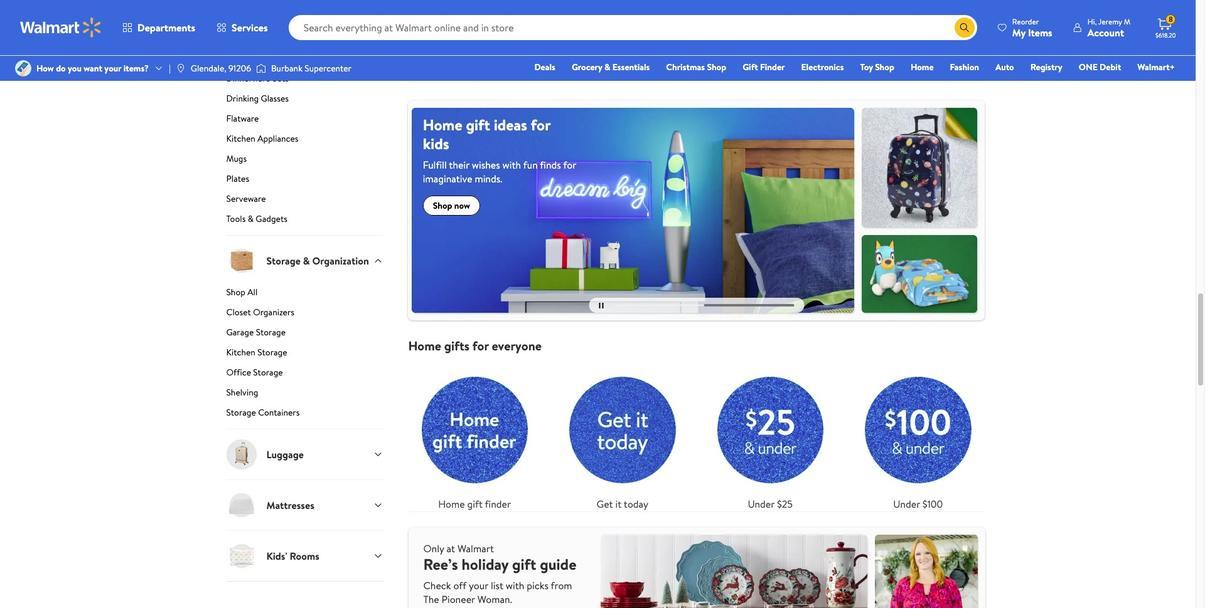 Task type: describe. For each thing, give the bounding box(es) containing it.
toy shop
[[860, 61, 894, 73]]

104
[[451, 22, 463, 33]]

garage storage
[[226, 326, 286, 339]]

deals link
[[529, 60, 561, 74]]

kitchen for kitchen storage
[[226, 346, 255, 359]]

it
[[615, 498, 622, 511]]

your inside the only at walmart ree's holiday gift guide check off your list with picks from the pioneer woman.
[[469, 579, 488, 593]]

sets
[[272, 72, 289, 85]]

serveware link
[[226, 193, 383, 210]]

m
[[1124, 16, 1130, 27]]

list containing home gift finder
[[401, 354, 992, 512]]

tools & gadgets
[[226, 213, 287, 225]]

shipping up deals
[[529, 42, 556, 53]]

electronics
[[801, 61, 844, 73]]

shop now link
[[423, 196, 480, 216]]

4 product group from the left
[[699, 0, 777, 77]]

under $25 link
[[704, 364, 837, 512]]

4 2- from the left
[[797, 42, 804, 53]]

glendale,
[[191, 62, 226, 75]]

henckels
[[603, 8, 642, 22]]

 image for glendale, 91206
[[176, 63, 186, 73]]

& for organization
[[303, 254, 310, 268]]

& for essentials
[[604, 61, 610, 73]]

auto link
[[990, 60, 1020, 74]]

check
[[423, 579, 451, 593]]

toy shop link
[[855, 60, 900, 74]]

shop inside 'link'
[[707, 61, 726, 73]]

2 horizontal spatial for
[[563, 158, 576, 172]]

14-
[[643, 22, 657, 36]]

fashion link
[[944, 60, 985, 74]]

garage storage link
[[226, 326, 383, 344]]

storage for office storage
[[253, 366, 283, 379]]

plates link
[[226, 172, 383, 190]]

91206
[[228, 62, 251, 75]]

home for finder
[[438, 498, 465, 511]]

bowls
[[226, 12, 248, 24]]

under for under $100
[[893, 498, 920, 511]]

self-
[[603, 36, 623, 50]]

only at walmart ree's holiday gift guide check off your list with picks from the pioneer woman.
[[423, 542, 576, 607]]

8 $618.20
[[1156, 14, 1176, 40]]

deals
[[534, 61, 555, 73]]

carousel controls navigation
[[589, 298, 804, 313]]

plates
[[226, 172, 249, 185]]

$618.20
[[1156, 31, 1176, 40]]

2- for 1st product group from the right
[[894, 42, 900, 53]]

christmas
[[666, 61, 705, 73]]

wishes
[[472, 158, 500, 172]]

home gift finder
[[438, 498, 511, 511]]

under for under $25
[[748, 498, 775, 511]]

departments
[[137, 21, 195, 35]]

finds
[[540, 158, 561, 172]]

mugs link
[[226, 152, 383, 170]]

Search search field
[[289, 15, 977, 40]]

kitchen appliances
[[226, 132, 298, 145]]

supercenter
[[305, 62, 352, 75]]

closet organizers link
[[226, 306, 383, 324]]

henckels graphite 14-pc self-sharpening block set - brown 3+ day shipping
[[603, 8, 680, 70]]

dinnerware sets link
[[226, 72, 383, 90]]

from
[[551, 579, 572, 593]]

bowls link
[[226, 12, 383, 29]]

today
[[624, 498, 648, 511]]

8
[[1169, 14, 1173, 25]]

dinnerware sets
[[226, 72, 289, 85]]

woman.
[[477, 593, 512, 607]]

off
[[453, 579, 466, 593]]

registry
[[1030, 61, 1062, 73]]

0 horizontal spatial your
[[104, 62, 121, 75]]

fulfill
[[423, 158, 447, 172]]

kitchen for kitchen appliances
[[226, 132, 255, 145]]

shop left all
[[226, 286, 245, 299]]

gift inside the only at walmart ree's holiday gift guide check off your list with picks from the pioneer woman.
[[512, 554, 536, 575]]

toy
[[860, 61, 873, 73]]

kids' rooms button
[[226, 531, 383, 582]]

with inside home gift ideas for kids fulfill their wishes with fun finds for imaginative minds.
[[502, 158, 521, 172]]

my
[[1012, 25, 1026, 39]]

kids' rooms
[[266, 550, 319, 563]]

holiday
[[462, 554, 509, 575]]

$100
[[923, 498, 943, 511]]

2 2-day shipping from the left
[[509, 42, 556, 53]]

now
[[454, 200, 470, 212]]

shipping down "104"
[[433, 42, 460, 53]]

sharpening
[[623, 36, 672, 50]]

4 2-day shipping from the left
[[797, 42, 844, 53]]

tools
[[226, 213, 246, 225]]

departments button
[[112, 13, 206, 43]]

Walmart Site-Wide search field
[[289, 15, 977, 40]]

items?
[[123, 62, 149, 75]]

kitchen appliances link
[[226, 132, 383, 150]]

guide
[[540, 554, 576, 575]]

ree's
[[423, 554, 458, 575]]

 image for how do you want your items?
[[15, 60, 31, 77]]

finder
[[760, 61, 785, 73]]

-
[[646, 50, 650, 64]]

gadgets
[[256, 213, 287, 225]]

& for gadgets
[[248, 213, 254, 225]]

office storage link
[[226, 366, 383, 384]]

shipping up home link
[[913, 42, 940, 53]]

want
[[84, 62, 102, 75]]

home gifts for everyone
[[408, 338, 542, 355]]

grocery
[[572, 61, 602, 73]]

3 2- from the left
[[701, 42, 708, 53]]

shop left now
[[433, 200, 452, 212]]

2 product group from the left
[[507, 0, 585, 77]]

set
[[629, 50, 644, 64]]

gift
[[743, 61, 758, 73]]

pioneer
[[442, 593, 475, 607]]

containers
[[258, 407, 300, 419]]

product group containing 104
[[411, 0, 489, 114]]

search icon image
[[960, 23, 970, 33]]

home gift ideas for kids fulfill their wishes with fun finds for imaginative minds.
[[423, 114, 576, 186]]

closet organizers
[[226, 306, 294, 319]]



Task type: vqa. For each thing, say whether or not it's contained in the screenshot.
the bottom best match
no



Task type: locate. For each thing, give the bounding box(es) containing it.
kitchen storage
[[226, 346, 287, 359]]

1 2-day shipping from the left
[[413, 42, 460, 53]]

&
[[604, 61, 610, 73], [248, 213, 254, 225], [303, 254, 310, 268]]

2-day shipping up gift
[[701, 42, 748, 53]]

home up fulfill
[[423, 114, 462, 136]]

gift finder
[[743, 61, 785, 73]]

storage down organizers
[[256, 326, 286, 339]]

one
[[1079, 61, 1098, 73]]

storage down kitchen storage
[[253, 366, 283, 379]]

your right want
[[104, 62, 121, 75]]

1 under from the left
[[748, 498, 775, 511]]

storage for garage storage
[[256, 326, 286, 339]]

0 horizontal spatial for
[[473, 338, 489, 355]]

closet
[[226, 306, 251, 319]]

 image for burbank supercenter
[[256, 62, 266, 75]]

gift left ideas
[[466, 114, 490, 136]]

reorder
[[1012, 16, 1039, 27]]

walmart image
[[20, 18, 102, 38]]

3 2-day shipping from the left
[[701, 42, 748, 53]]

shipping down sharpening on the right of the page
[[629, 59, 656, 70]]

1 2- from the left
[[413, 42, 420, 53]]

list
[[401, 354, 992, 512]]

 image right |
[[176, 63, 186, 73]]

grocery & essentials link
[[566, 60, 656, 74]]

grocery & essentials
[[572, 61, 650, 73]]

shipping
[[433, 42, 460, 53], [529, 42, 556, 53], [721, 42, 748, 53], [817, 42, 844, 53], [913, 42, 940, 53], [629, 59, 656, 70]]

storage containers link
[[226, 407, 383, 429]]

2- for 5th product group from right
[[509, 42, 516, 53]]

with inside the only at walmart ree's holiday gift guide check off your list with picks from the pioneer woman.
[[506, 579, 524, 593]]

2 horizontal spatial &
[[604, 61, 610, 73]]

 image
[[15, 60, 31, 77], [256, 62, 266, 75], [176, 63, 186, 73]]

get
[[597, 498, 613, 511]]

2-day shipping up deals
[[509, 42, 556, 53]]

pc
[[657, 22, 667, 36]]

5 product group from the left
[[795, 0, 873, 77]]

gift for finder
[[467, 498, 483, 511]]

kitchen storage link
[[226, 346, 383, 364]]

picks
[[527, 579, 549, 593]]

only
[[423, 542, 444, 556]]

finder
[[485, 498, 511, 511]]

1 horizontal spatial under
[[893, 498, 920, 511]]

hi, jeremy m account
[[1088, 16, 1130, 39]]

walmart+
[[1138, 61, 1175, 73]]

dinnerware
[[226, 72, 270, 85]]

under left the "$100"
[[893, 498, 920, 511]]

1 kitchen from the top
[[226, 132, 255, 145]]

1 horizontal spatial for
[[531, 114, 550, 136]]

auto
[[996, 61, 1014, 73]]

gift up picks
[[512, 554, 536, 575]]

home up at
[[438, 498, 465, 511]]

office storage
[[226, 366, 283, 379]]

5 2- from the left
[[894, 42, 900, 53]]

with right list
[[506, 579, 524, 593]]

glendale, 91206
[[191, 62, 251, 75]]

2- for product group containing 104
[[413, 42, 420, 53]]

shelving link
[[226, 386, 383, 404]]

 image right the 91206
[[256, 62, 266, 75]]

home left gifts on the bottom of the page
[[408, 338, 441, 355]]

pause image
[[599, 303, 604, 309]]

one debit link
[[1073, 60, 1127, 74]]

ideas
[[494, 114, 527, 136]]

mattresses button
[[226, 480, 383, 531]]

registry link
[[1025, 60, 1068, 74]]

gift inside home gift ideas for kids fulfill their wishes with fun finds for imaginative minds.
[[466, 114, 490, 136]]

storage
[[266, 254, 301, 268], [256, 326, 286, 339], [257, 346, 287, 359], [253, 366, 283, 379], [226, 407, 256, 419]]

burbank supercenter
[[271, 62, 352, 75]]

1 vertical spatial kitchen
[[226, 346, 255, 359]]

storage down garage storage
[[257, 346, 287, 359]]

1 horizontal spatial your
[[469, 579, 488, 593]]

kids'
[[266, 550, 287, 563]]

day inside henckels graphite 14-pc self-sharpening block set - brown 3+ day shipping
[[616, 59, 627, 70]]

shipping inside henckels graphite 14-pc self-sharpening block set - brown 3+ day shipping
[[629, 59, 656, 70]]

& right tools
[[248, 213, 254, 225]]

& up shop all link
[[303, 254, 310, 268]]

shop right toy
[[875, 61, 894, 73]]

home
[[911, 61, 934, 73], [423, 114, 462, 136], [408, 338, 441, 355], [438, 498, 465, 511]]

cookware link
[[226, 32, 383, 49]]

0 vertical spatial your
[[104, 62, 121, 75]]

storage up shop all link
[[266, 254, 301, 268]]

 image left how on the top of page
[[15, 60, 31, 77]]

home inside home gift ideas for kids fulfill their wishes with fun finds for imaginative minds.
[[423, 114, 462, 136]]

kitchen
[[226, 132, 255, 145], [226, 346, 255, 359]]

product group containing henckels graphite 14-pc self-sharpening block set - brown
[[603, 0, 681, 77]]

office
[[226, 366, 251, 379]]

& right grocery
[[604, 61, 610, 73]]

home left fashion
[[911, 61, 934, 73]]

fun
[[523, 158, 538, 172]]

1 vertical spatial gift
[[467, 498, 483, 511]]

minds.
[[475, 172, 502, 186]]

5 2-day shipping from the left
[[894, 42, 940, 53]]

cutlery
[[226, 52, 255, 64]]

1 vertical spatial &
[[248, 213, 254, 225]]

walmart
[[458, 542, 494, 556]]

2 under from the left
[[893, 498, 920, 511]]

home for for
[[408, 338, 441, 355]]

shipping up gift
[[721, 42, 748, 53]]

shelving
[[226, 386, 258, 399]]

& inside dropdown button
[[303, 254, 310, 268]]

1 vertical spatial with
[[506, 579, 524, 593]]

with
[[502, 158, 521, 172], [506, 579, 524, 593]]

do
[[56, 62, 66, 75]]

flatware
[[226, 112, 259, 125]]

under left $25
[[748, 498, 775, 511]]

2 vertical spatial gift
[[512, 554, 536, 575]]

your left list
[[469, 579, 488, 593]]

how
[[36, 62, 54, 75]]

product group
[[411, 0, 489, 114], [507, 0, 585, 77], [603, 0, 681, 77], [699, 0, 777, 77], [795, 0, 873, 77], [891, 0, 969, 77]]

rooms
[[290, 550, 319, 563]]

for right ideas
[[531, 114, 550, 136]]

home link
[[905, 60, 939, 74]]

christmas shop link
[[661, 60, 732, 74]]

hi,
[[1088, 16, 1097, 27]]

at
[[447, 542, 455, 556]]

2-day shipping up home link
[[894, 42, 940, 53]]

flatware link
[[226, 112, 383, 130]]

6 product group from the left
[[891, 0, 969, 77]]

walmart+ link
[[1132, 60, 1181, 74]]

their
[[449, 158, 469, 172]]

1 vertical spatial for
[[563, 158, 576, 172]]

gift finder link
[[737, 60, 791, 74]]

storage down shelving
[[226, 407, 256, 419]]

2 horizontal spatial  image
[[256, 62, 266, 75]]

gift
[[466, 114, 490, 136], [467, 498, 483, 511], [512, 554, 536, 575]]

your
[[104, 62, 121, 75], [469, 579, 488, 593]]

0 vertical spatial kitchen
[[226, 132, 255, 145]]

with left 'fun'
[[502, 158, 521, 172]]

under $25
[[748, 498, 793, 511]]

1 horizontal spatial  image
[[176, 63, 186, 73]]

home for ideas
[[423, 114, 462, 136]]

under $100
[[893, 498, 943, 511]]

0 vertical spatial &
[[604, 61, 610, 73]]

0 vertical spatial with
[[502, 158, 521, 172]]

get it today
[[597, 498, 648, 511]]

you
[[68, 62, 82, 75]]

garage
[[226, 326, 254, 339]]

drinking
[[226, 92, 259, 105]]

1 horizontal spatial &
[[303, 254, 310, 268]]

2-day shipping down "104"
[[413, 42, 460, 53]]

2 vertical spatial &
[[303, 254, 310, 268]]

imaginative
[[423, 172, 472, 186]]

3 product group from the left
[[603, 0, 681, 77]]

mattresses
[[266, 499, 314, 513]]

0 horizontal spatial &
[[248, 213, 254, 225]]

debit
[[1100, 61, 1121, 73]]

gift left finder
[[467, 498, 483, 511]]

one debit
[[1079, 61, 1121, 73]]

shop right christmas
[[707, 61, 726, 73]]

3+
[[605, 59, 614, 70]]

storage containers
[[226, 407, 300, 419]]

0 vertical spatial gift
[[466, 114, 490, 136]]

for right the finds
[[563, 158, 576, 172]]

storage & organization
[[266, 254, 369, 268]]

home inside list
[[438, 498, 465, 511]]

1 vertical spatial your
[[469, 579, 488, 593]]

fashion
[[950, 61, 979, 73]]

for right gifts on the bottom of the page
[[473, 338, 489, 355]]

kitchen down garage
[[226, 346, 255, 359]]

storage for kitchen storage
[[257, 346, 287, 359]]

0 horizontal spatial  image
[[15, 60, 31, 77]]

2 2- from the left
[[509, 42, 516, 53]]

2-day shipping up electronics
[[797, 42, 844, 53]]

drinking glasses link
[[226, 92, 383, 110]]

0 horizontal spatial under
[[748, 498, 775, 511]]

1 product group from the left
[[411, 0, 489, 114]]

storage inside dropdown button
[[266, 254, 301, 268]]

gift for ideas
[[466, 114, 490, 136]]

0 vertical spatial for
[[531, 114, 550, 136]]

$25
[[777, 498, 793, 511]]

kitchen down flatware
[[226, 132, 255, 145]]

jeremy
[[1098, 16, 1122, 27]]

2 vertical spatial for
[[473, 338, 489, 355]]

2 kitchen from the top
[[226, 346, 255, 359]]

shipping up electronics link
[[817, 42, 844, 53]]



